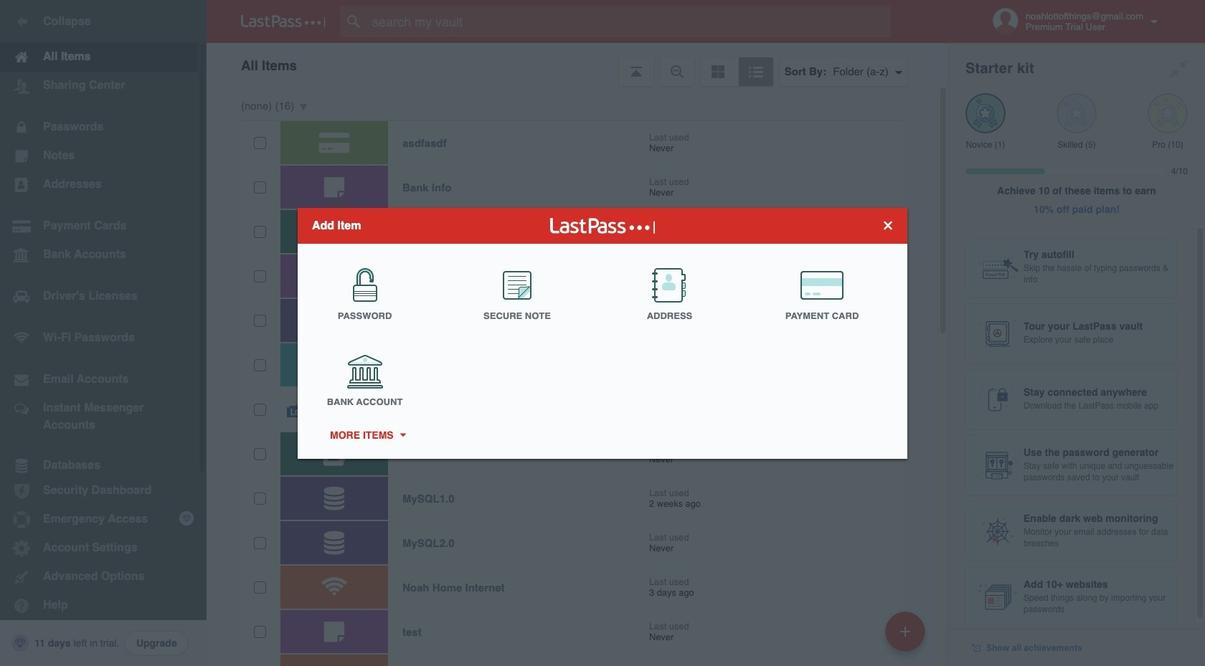 Task type: locate. For each thing, give the bounding box(es) containing it.
vault options navigation
[[207, 43, 949, 86]]

dialog
[[298, 208, 908, 459]]

main navigation navigation
[[0, 0, 207, 667]]

lastpass image
[[241, 15, 326, 28]]



Task type: vqa. For each thing, say whether or not it's contained in the screenshot.
text field
no



Task type: describe. For each thing, give the bounding box(es) containing it.
search my vault text field
[[340, 6, 913, 37]]

caret right image
[[398, 433, 408, 437]]

new item navigation
[[880, 608, 934, 667]]

Search search field
[[340, 6, 913, 37]]

new item image
[[900, 627, 910, 637]]



